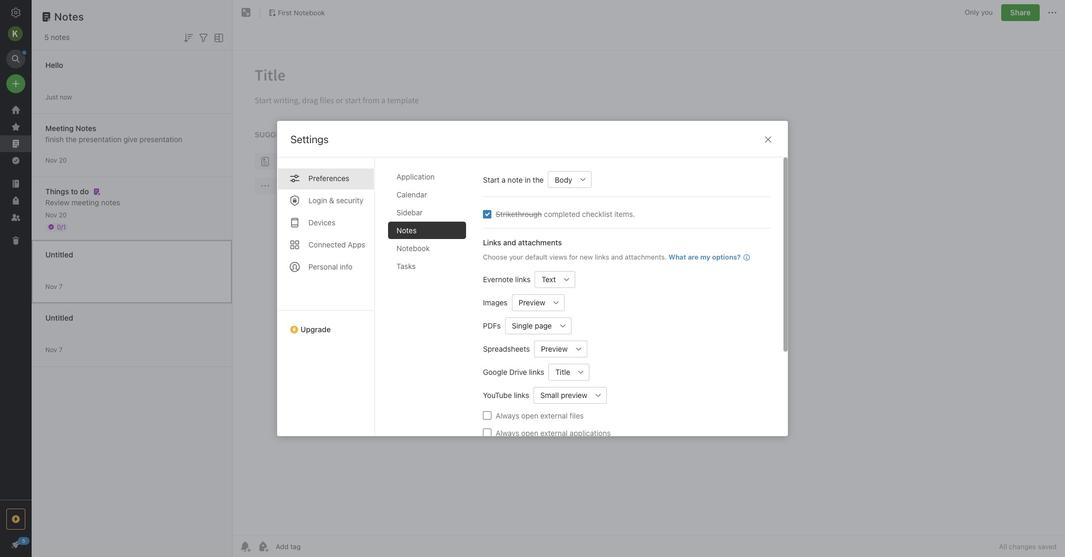 Task type: describe. For each thing, give the bounding box(es) containing it.
views
[[549, 253, 567, 262]]

Choose default view option for Spreadsheets field
[[534, 341, 587, 358]]

Choose default view option for YouTube links field
[[534, 387, 607, 404]]

review meeting notes
[[45, 198, 120, 207]]

what are my options?
[[669, 253, 741, 262]]

evernote links
[[483, 275, 531, 284]]

2 7 from the top
[[59, 346, 62, 354]]

my
[[700, 253, 710, 262]]

small preview
[[540, 391, 587, 400]]

meeting
[[45, 124, 74, 133]]

links right drive
[[529, 368, 544, 377]]

2 20 from the top
[[59, 211, 67, 219]]

strikethrough
[[496, 210, 542, 219]]

default
[[525, 253, 547, 262]]

spreadsheets
[[483, 345, 530, 354]]

small
[[540, 391, 559, 400]]

just now
[[45, 93, 72, 101]]

always for always open external files
[[496, 412, 519, 421]]

your
[[509, 253, 523, 262]]

expand note image
[[240, 6, 253, 19]]

drive
[[509, 368, 527, 377]]

1 horizontal spatial and
[[611, 253, 623, 262]]

files
[[570, 412, 584, 421]]

start
[[483, 175, 500, 184]]

preview
[[561, 391, 587, 400]]

add tag image
[[257, 541, 269, 554]]

links down drive
[[514, 391, 529, 400]]

upgrade image
[[9, 514, 22, 526]]

links right new
[[595, 253, 609, 262]]

1 nov 20 from the top
[[45, 156, 67, 164]]

youtube links
[[483, 391, 529, 400]]

items.
[[614, 210, 635, 219]]

connected
[[308, 240, 346, 249]]

note
[[508, 175, 523, 184]]

Select828 checkbox
[[483, 210, 491, 219]]

choose
[[483, 253, 507, 262]]

things
[[45, 187, 69, 196]]

Always open external files checkbox
[[483, 412, 491, 420]]

images
[[483, 298, 508, 307]]

changes
[[1009, 543, 1036, 552]]

strikethrough completed checklist items.
[[496, 210, 635, 219]]

give
[[124, 135, 138, 144]]

application tab
[[388, 168, 466, 186]]

links
[[483, 238, 501, 247]]

title
[[555, 368, 570, 377]]

google drive links
[[483, 368, 544, 377]]

open for always open external files
[[521, 412, 538, 421]]

settings image
[[9, 6, 22, 19]]

always open external files
[[496, 412, 584, 421]]

start a note in the
[[483, 175, 544, 184]]

first notebook
[[278, 8, 325, 17]]

hello
[[45, 60, 63, 69]]

title button
[[549, 364, 573, 381]]

external for applications
[[540, 429, 568, 438]]

text
[[542, 275, 556, 284]]

Choose default view option for Evernote links field
[[535, 271, 575, 288]]

are
[[688, 253, 699, 262]]

notes inside meeting notes finish the presentation give presentation
[[76, 124, 96, 133]]

upgrade button
[[277, 311, 374, 339]]

preview for images
[[519, 298, 545, 307]]

meeting notes finish the presentation give presentation
[[45, 124, 182, 144]]

the inside meeting notes finish the presentation give presentation
[[66, 135, 77, 144]]

note list element
[[32, 0, 233, 558]]

a
[[502, 175, 506, 184]]

1 nov from the top
[[45, 156, 57, 164]]

home image
[[9, 104, 22, 117]]

0 vertical spatial and
[[503, 238, 516, 247]]

settings
[[291, 133, 329, 146]]

applications
[[570, 429, 611, 438]]

add a reminder image
[[239, 541, 252, 554]]

2 presentation from the left
[[140, 135, 182, 144]]

calendar
[[397, 190, 427, 199]]

single
[[512, 322, 533, 331]]

to
[[71, 187, 78, 196]]

Always open external applications checkbox
[[483, 429, 491, 438]]

meeting
[[71, 198, 99, 207]]

pdfs
[[483, 322, 501, 331]]

login & security
[[308, 196, 363, 205]]

only
[[965, 8, 980, 16]]

5 notes
[[44, 33, 70, 42]]

body button
[[548, 171, 575, 188]]

personal info
[[308, 263, 353, 272]]

tasks
[[397, 262, 416, 271]]

1 20 from the top
[[59, 156, 67, 164]]

upgrade
[[301, 325, 331, 334]]

only you
[[965, 8, 993, 16]]

small preview button
[[534, 387, 590, 404]]

preview button for images
[[512, 295, 548, 311]]



Task type: vqa. For each thing, say whether or not it's contained in the screenshot.


Task type: locate. For each thing, give the bounding box(es) containing it.
preferences
[[308, 174, 349, 183]]

review
[[45, 198, 69, 207]]

notebook inside button
[[294, 8, 325, 17]]

note window element
[[233, 0, 1065, 558]]

you
[[981, 8, 993, 16]]

0 horizontal spatial presentation
[[79, 135, 122, 144]]

preview for spreadsheets
[[541, 345, 568, 354]]

4 nov from the top
[[45, 346, 57, 354]]

2 nov 20 from the top
[[45, 211, 67, 219]]

body
[[555, 175, 572, 184]]

0 horizontal spatial notebook
[[294, 8, 325, 17]]

apps
[[348, 240, 365, 249]]

nov 7
[[45, 283, 62, 291], [45, 346, 62, 354]]

attachments
[[518, 238, 562, 247]]

notes
[[54, 11, 84, 23], [76, 124, 96, 133], [397, 226, 417, 235]]

notes right 5
[[51, 33, 70, 42]]

notebook inside tab
[[397, 244, 430, 253]]

open
[[521, 412, 538, 421], [521, 429, 538, 438]]

1 vertical spatial untitled
[[45, 313, 73, 322]]

single page
[[512, 322, 552, 331]]

external down always open external files on the bottom
[[540, 429, 568, 438]]

the down the "meeting"
[[66, 135, 77, 144]]

0 vertical spatial open
[[521, 412, 538, 421]]

saved
[[1038, 543, 1057, 552]]

share
[[1010, 8, 1031, 17]]

and up your
[[503, 238, 516, 247]]

evernote
[[483, 275, 513, 284]]

links
[[595, 253, 609, 262], [515, 275, 531, 284], [529, 368, 544, 377], [514, 391, 529, 400]]

always right always open external applications option
[[496, 429, 519, 438]]

notes up 5 notes
[[54, 11, 84, 23]]

checklist
[[582, 210, 612, 219]]

0 vertical spatial preview
[[519, 298, 545, 307]]

google
[[483, 368, 507, 377]]

notebook tab
[[388, 240, 466, 257]]

page
[[535, 322, 552, 331]]

and
[[503, 238, 516, 247], [611, 253, 623, 262]]

0 vertical spatial notes
[[54, 11, 84, 23]]

preview button
[[512, 295, 548, 311], [534, 341, 570, 358]]

1 horizontal spatial the
[[533, 175, 544, 184]]

2 external from the top
[[540, 429, 568, 438]]

0 vertical spatial external
[[540, 412, 568, 421]]

preview inside choose default view option for images field
[[519, 298, 545, 307]]

2 untitled from the top
[[45, 313, 73, 322]]

in
[[525, 175, 531, 184]]

1 vertical spatial and
[[611, 253, 623, 262]]

0 vertical spatial always
[[496, 412, 519, 421]]

first notebook button
[[265, 5, 329, 20]]

always
[[496, 412, 519, 421], [496, 429, 519, 438]]

external
[[540, 412, 568, 421], [540, 429, 568, 438]]

notebook right first
[[294, 8, 325, 17]]

presentation right give
[[140, 135, 182, 144]]

calendar tab
[[388, 186, 466, 204]]

tab list containing application
[[388, 168, 475, 437]]

sidebar
[[397, 208, 423, 217]]

the right in
[[533, 175, 544, 184]]

new
[[580, 253, 593, 262]]

preview up "single page"
[[519, 298, 545, 307]]

always for always open external applications
[[496, 429, 519, 438]]

notes
[[51, 33, 70, 42], [101, 198, 120, 207]]

tab list for application
[[277, 158, 375, 437]]

links down your
[[515, 275, 531, 284]]

1 vertical spatial notes
[[76, 124, 96, 133]]

all changes saved
[[999, 543, 1057, 552]]

external for files
[[540, 412, 568, 421]]

7
[[59, 283, 62, 291], [59, 346, 62, 354]]

1 horizontal spatial tab list
[[388, 168, 475, 437]]

always right 'always open external files' option
[[496, 412, 519, 421]]

presentation left give
[[79, 135, 122, 144]]

open down always open external files on the bottom
[[521, 429, 538, 438]]

3 nov from the top
[[45, 283, 57, 291]]

2 vertical spatial notes
[[397, 226, 417, 235]]

text button
[[535, 271, 559, 288]]

all
[[999, 543, 1007, 552]]

notes inside notes tab
[[397, 226, 417, 235]]

what
[[669, 253, 686, 262]]

1 vertical spatial nov 20
[[45, 211, 67, 219]]

0 horizontal spatial the
[[66, 135, 77, 144]]

things to do
[[45, 187, 89, 196]]

0 vertical spatial nov 7
[[45, 283, 62, 291]]

single page button
[[505, 318, 554, 335]]

nov 20 down review
[[45, 211, 67, 219]]

the
[[66, 135, 77, 144], [533, 175, 544, 184]]

notebook
[[294, 8, 325, 17], [397, 244, 430, 253]]

20
[[59, 156, 67, 164], [59, 211, 67, 219]]

0 vertical spatial 20
[[59, 156, 67, 164]]

sidebar tab
[[388, 204, 466, 221]]

just
[[45, 93, 58, 101]]

for
[[569, 253, 578, 262]]

first
[[278, 8, 292, 17]]

options?
[[712, 253, 741, 262]]

youtube
[[483, 391, 512, 400]]

1 always from the top
[[496, 412, 519, 421]]

Start a new note in the body or title. field
[[548, 171, 592, 188]]

1 7 from the top
[[59, 283, 62, 291]]

1 vertical spatial nov 7
[[45, 346, 62, 354]]

now
[[60, 93, 72, 101]]

20 up 0/1
[[59, 211, 67, 219]]

1 vertical spatial 20
[[59, 211, 67, 219]]

1 horizontal spatial notebook
[[397, 244, 430, 253]]

2 nov 7 from the top
[[45, 346, 62, 354]]

&
[[329, 196, 334, 205]]

preview button for spreadsheets
[[534, 341, 570, 358]]

untitled
[[45, 250, 73, 259], [45, 313, 73, 322]]

open up 'always open external applications'
[[521, 412, 538, 421]]

2 open from the top
[[521, 429, 538, 438]]

notes tab
[[388, 222, 466, 239]]

1 vertical spatial always
[[496, 429, 519, 438]]

preview button up title button
[[534, 341, 570, 358]]

nov
[[45, 156, 57, 164], [45, 211, 57, 219], [45, 283, 57, 291], [45, 346, 57, 354]]

0 vertical spatial nov 20
[[45, 156, 67, 164]]

Note Editor text field
[[233, 51, 1065, 536]]

0 vertical spatial notebook
[[294, 8, 325, 17]]

Choose default view option for Google Drive links field
[[549, 364, 590, 381]]

tab list containing preferences
[[277, 158, 375, 437]]

external up 'always open external applications'
[[540, 412, 568, 421]]

info
[[340, 263, 353, 272]]

preview inside 'field'
[[541, 345, 568, 354]]

and left attachments.
[[611, 253, 623, 262]]

0 vertical spatial 7
[[59, 283, 62, 291]]

1 open from the top
[[521, 412, 538, 421]]

0 horizontal spatial notes
[[51, 33, 70, 42]]

notes right "meeting" on the top left
[[101, 198, 120, 207]]

1 external from the top
[[540, 412, 568, 421]]

security
[[336, 196, 363, 205]]

devices
[[308, 218, 335, 227]]

tree
[[0, 102, 32, 500]]

choose your default views for new links and attachments.
[[483, 253, 667, 262]]

0 vertical spatial preview button
[[512, 295, 548, 311]]

notes down sidebar
[[397, 226, 417, 235]]

1 vertical spatial open
[[521, 429, 538, 438]]

1 vertical spatial external
[[540, 429, 568, 438]]

completed
[[544, 210, 580, 219]]

nov 20
[[45, 156, 67, 164], [45, 211, 67, 219]]

0 horizontal spatial and
[[503, 238, 516, 247]]

0 vertical spatial the
[[66, 135, 77, 144]]

preview up title button
[[541, 345, 568, 354]]

open for always open external applications
[[521, 429, 538, 438]]

0 horizontal spatial tab list
[[277, 158, 375, 437]]

finish
[[45, 135, 64, 144]]

always open external applications
[[496, 429, 611, 438]]

personal
[[308, 263, 338, 272]]

1 horizontal spatial presentation
[[140, 135, 182, 144]]

1 vertical spatial preview button
[[534, 341, 570, 358]]

tab list
[[277, 158, 375, 437], [388, 168, 475, 437]]

20 down finish
[[59, 156, 67, 164]]

1 vertical spatial 7
[[59, 346, 62, 354]]

1 vertical spatial preview
[[541, 345, 568, 354]]

notebook up tasks
[[397, 244, 430, 253]]

Choose default view option for PDFs field
[[505, 318, 571, 335]]

2 always from the top
[[496, 429, 519, 438]]

2 nov from the top
[[45, 211, 57, 219]]

1 untitled from the top
[[45, 250, 73, 259]]

connected apps
[[308, 240, 365, 249]]

1 horizontal spatial notes
[[101, 198, 120, 207]]

preview button up single page button on the bottom
[[512, 295, 548, 311]]

login
[[308, 196, 327, 205]]

Choose default view option for Images field
[[512, 295, 565, 311]]

0 vertical spatial notes
[[51, 33, 70, 42]]

1 presentation from the left
[[79, 135, 122, 144]]

nov 20 down finish
[[45, 156, 67, 164]]

presentation
[[79, 135, 122, 144], [140, 135, 182, 144]]

0 vertical spatial untitled
[[45, 250, 73, 259]]

tasks tab
[[388, 258, 466, 275]]

notes right the "meeting"
[[76, 124, 96, 133]]

1 vertical spatial notes
[[101, 198, 120, 207]]

1 nov 7 from the top
[[45, 283, 62, 291]]

preview
[[519, 298, 545, 307], [541, 345, 568, 354]]

tab list for start a note in the
[[388, 168, 475, 437]]

application
[[397, 172, 435, 181]]

share button
[[1001, 4, 1040, 21]]

do
[[80, 187, 89, 196]]

0/1
[[57, 223, 66, 231]]

5
[[44, 33, 49, 42]]

links and attachments
[[483, 238, 562, 247]]

1 vertical spatial notebook
[[397, 244, 430, 253]]

1 vertical spatial the
[[533, 175, 544, 184]]

attachments.
[[625, 253, 667, 262]]

close image
[[762, 133, 775, 146]]



